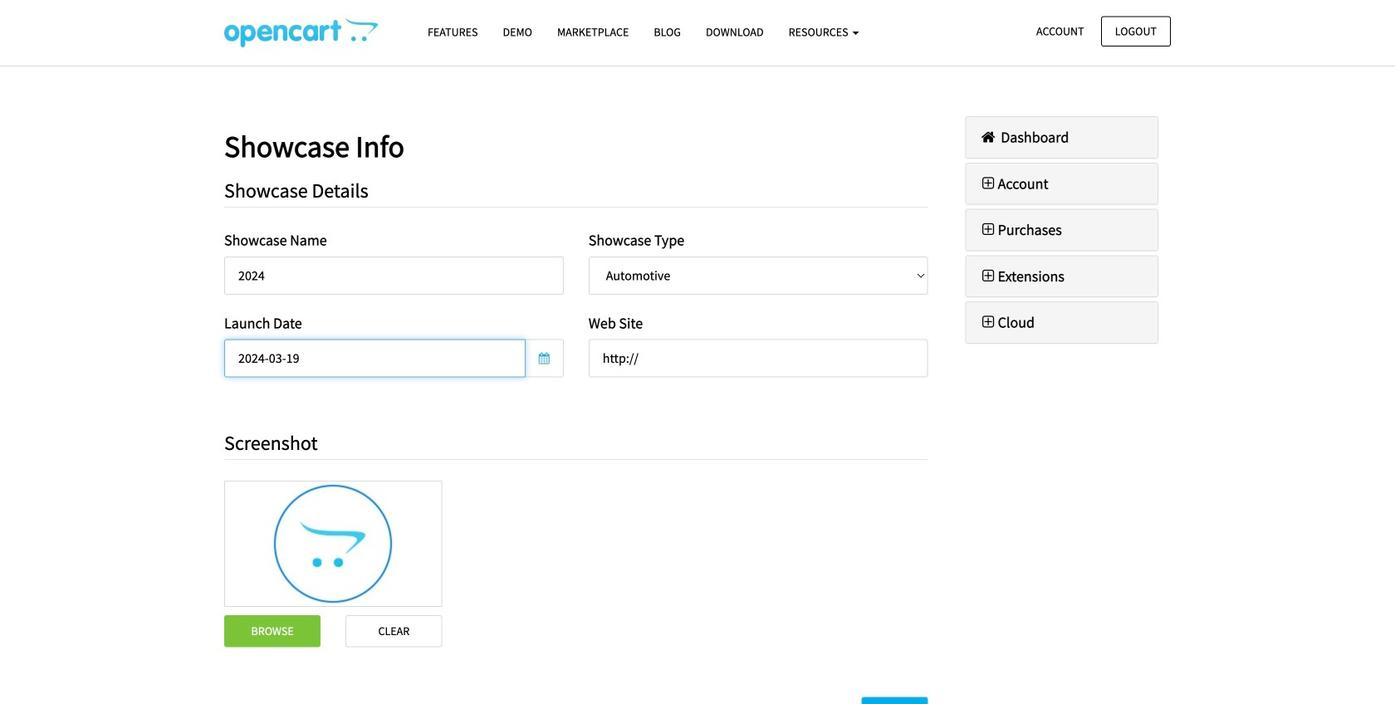 Task type: vqa. For each thing, say whether or not it's contained in the screenshot.
home icon
yes



Task type: describe. For each thing, give the bounding box(es) containing it.
3 plus square o image from the top
[[979, 269, 998, 284]]

Project Name text field
[[224, 257, 564, 295]]

home image
[[979, 130, 998, 145]]

calendar image
[[539, 353, 550, 364]]



Task type: locate. For each thing, give the bounding box(es) containing it.
1 plus square o image from the top
[[979, 176, 998, 191]]

Project Web Site text field
[[589, 339, 928, 378]]

Launch Date text field
[[224, 339, 526, 378]]

plus square o image
[[979, 176, 998, 191], [979, 222, 998, 237], [979, 269, 998, 284]]

opencart - showcase image
[[224, 17, 378, 47]]

2 vertical spatial plus square o image
[[979, 269, 998, 284]]

plus square o image
[[979, 315, 998, 330]]

1 vertical spatial plus square o image
[[979, 222, 998, 237]]

0 vertical spatial plus square o image
[[979, 176, 998, 191]]

2 plus square o image from the top
[[979, 222, 998, 237]]



